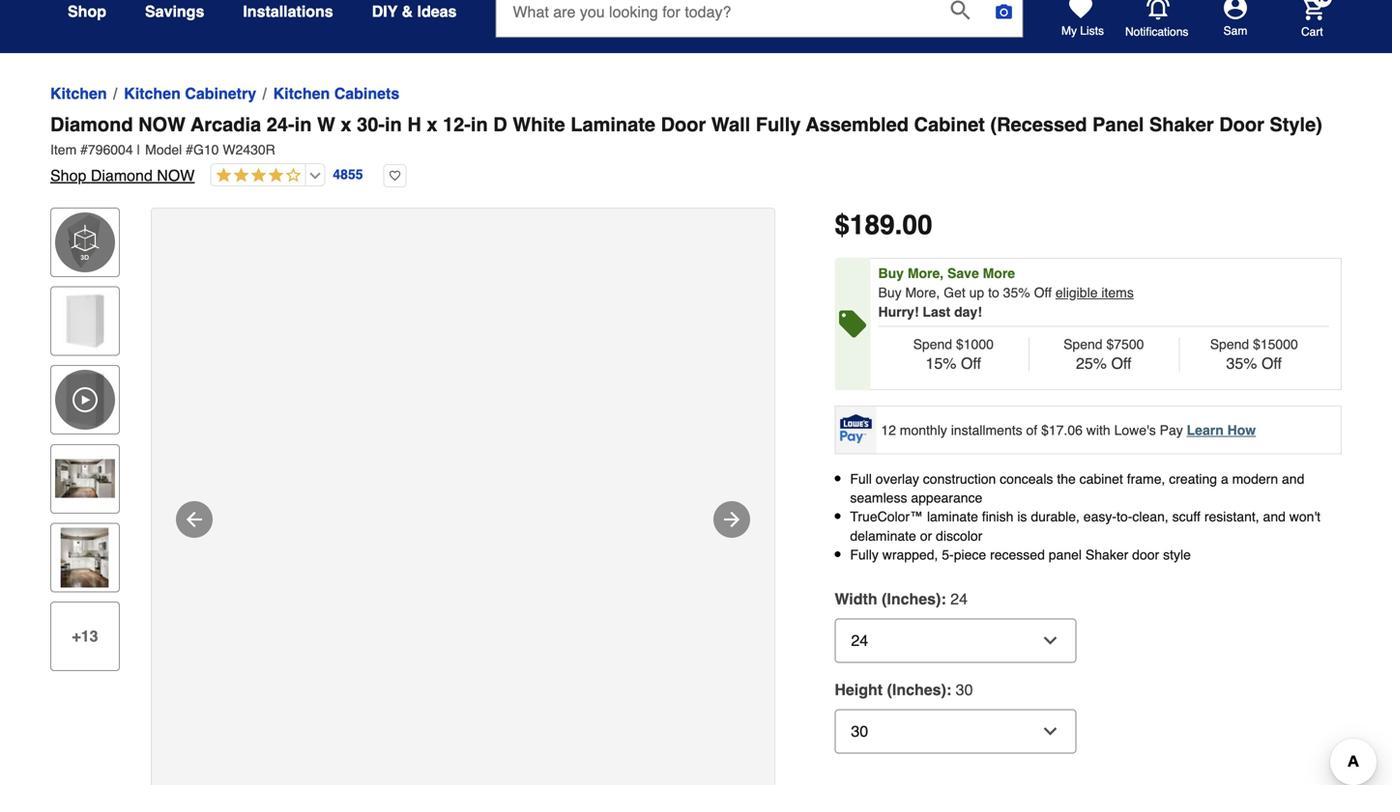 Task type: describe. For each thing, give the bounding box(es) containing it.
arrow left image
[[183, 508, 206, 532]]

finish
[[982, 510, 1014, 525]]

1 door from the left
[[661, 114, 706, 136]]

style
[[1163, 548, 1191, 563]]

get
[[944, 285, 965, 301]]

conceals
[[1000, 472, 1053, 487]]

cabinet
[[1079, 472, 1123, 487]]

sam button
[[1189, 0, 1282, 39]]

h
[[407, 114, 421, 136]]

: for height (inches)
[[946, 681, 951, 699]]

cabinetry
[[185, 85, 256, 102]]

clean,
[[1132, 510, 1168, 525]]

|
[[137, 142, 140, 158]]

cart button
[[1274, 0, 1332, 39]]

panel
[[1049, 548, 1082, 563]]

.
[[895, 210, 902, 241]]

recessed
[[990, 548, 1045, 563]]

items
[[1101, 285, 1134, 301]]

panel
[[1092, 114, 1144, 136]]

width
[[835, 591, 877, 608]]

construction
[[923, 472, 996, 487]]

diamond now  #g10 w2430r - thumbnail3 image
[[55, 528, 115, 588]]

$15000
[[1253, 337, 1298, 352]]

diamond now  #g10 w2430r - thumbnail2 image
[[55, 449, 115, 509]]

15%
[[926, 355, 957, 373]]

30
[[956, 681, 973, 699]]

+13 button
[[50, 602, 120, 672]]

shaker inside 'diamond now arcadia 24-in w x 30-in h x 12-in d white laminate door wall fully assembled cabinet (recessed panel shaker door style) item # 796004 | model # g10 w2430r'
[[1149, 114, 1214, 136]]

lists
[[1080, 24, 1104, 38]]

d
[[493, 114, 507, 136]]

last
[[923, 305, 950, 320]]

35% inside buy more, get up to 35% off eligible items hurry! last day!
[[1003, 285, 1030, 301]]

save
[[947, 266, 979, 281]]

easy-
[[1083, 510, 1117, 525]]

a
[[1221, 472, 1228, 487]]

12
[[881, 423, 896, 438]]

5-
[[942, 548, 954, 563]]

$1000
[[956, 337, 994, 352]]

to-
[[1117, 510, 1132, 525]]

arrow right image
[[720, 508, 743, 532]]

notifications
[[1125, 25, 1188, 38]]

hurry!
[[878, 305, 919, 320]]

1 vertical spatial and
[[1263, 510, 1286, 525]]

tag filled image
[[839, 311, 866, 338]]

cabinet
[[914, 114, 985, 136]]

assembled
[[806, 114, 909, 136]]

white
[[513, 114, 565, 136]]

1 vertical spatial now
[[157, 167, 195, 185]]

the
[[1057, 472, 1076, 487]]

diamond now  #g10 w2430r - thumbnail image
[[55, 292, 115, 351]]

diamond now arcadia 24-in w x 30-in h x 12-in d white laminate door wall fully assembled cabinet (recessed panel shaker door style) item # 796004 | model # g10 w2430r
[[50, 114, 1322, 158]]

shop for shop diamond now
[[50, 167, 86, 185]]

style)
[[1270, 114, 1322, 136]]

more
[[983, 266, 1015, 281]]

shaker inside full overlay construction conceals the cabinet frame, creating a modern and seamless appearance truecolor™ laminate finish is durable, easy-to-clean, scuff resistant, and won't delaminate or discolor fully wrapped, 5-piece recessed panel shaker door style
[[1085, 548, 1128, 563]]

kitchen cabinetry link
[[124, 82, 256, 105]]

w
[[317, 114, 335, 136]]

now inside 'diamond now arcadia 24-in w x 30-in h x 12-in d white laminate door wall fully assembled cabinet (recessed panel shaker door style) item # 796004 | model # g10 w2430r'
[[138, 114, 186, 136]]

lowe's home improvement lists image
[[1069, 0, 1092, 19]]

modern
[[1232, 472, 1278, 487]]

2 # from the left
[[186, 142, 193, 158]]

2 door from the left
[[1219, 114, 1264, 136]]

shop button
[[68, 0, 106, 29]]

1 x from the left
[[341, 114, 351, 136]]

off for 25% off
[[1111, 355, 1132, 373]]

installations
[[243, 2, 333, 20]]

24-
[[267, 114, 294, 136]]

sam
[[1223, 24, 1247, 38]]

width (inches) : 24
[[835, 591, 968, 608]]

installations button
[[243, 0, 333, 29]]

30-
[[357, 114, 385, 136]]

eligible items button
[[1056, 285, 1134, 301]]

2 in from the left
[[385, 114, 402, 136]]

with
[[1086, 423, 1110, 438]]

lowe's home improvement notification center image
[[1146, 0, 1170, 20]]

off for 15% off
[[961, 355, 981, 373]]

lowes pay logo image
[[836, 415, 875, 444]]

height
[[835, 681, 883, 699]]

3 in from the left
[[471, 114, 488, 136]]

diamond inside 'diamond now arcadia 24-in w x 30-in h x 12-in d white laminate door wall fully assembled cabinet (recessed panel shaker door style) item # 796004 | model # g10 w2430r'
[[50, 114, 133, 136]]

delaminate
[[850, 529, 916, 544]]

of
[[1026, 423, 1037, 438]]

(recessed
[[990, 114, 1087, 136]]

shop diamond now
[[50, 167, 195, 185]]

more, for get
[[905, 285, 940, 301]]

seamless
[[850, 491, 907, 506]]

overlay
[[876, 472, 919, 487]]

laminate
[[571, 114, 655, 136]]

durable,
[[1031, 510, 1080, 525]]

$17.06
[[1041, 423, 1083, 438]]

frame,
[[1127, 472, 1165, 487]]

12-
[[443, 114, 471, 136]]

cart
[[1301, 25, 1323, 38]]

189
[[850, 210, 895, 241]]

my
[[1061, 24, 1077, 38]]

kitchen cabinets link
[[273, 82, 400, 105]]

shop for shop
[[68, 2, 106, 20]]



Task type: vqa. For each thing, say whether or not it's contained in the screenshot.
the Cabinets
yes



Task type: locate. For each thing, give the bounding box(es) containing it.
0 horizontal spatial in
[[294, 114, 312, 136]]

model
[[145, 142, 182, 158]]

door up item number 7 9 6 0 0 4 and model number g 1 0   w 2 4 3 0 r element
[[661, 114, 706, 136]]

buy more, save more
[[878, 266, 1015, 281]]

1 horizontal spatial fully
[[850, 548, 879, 563]]

scuff
[[1172, 510, 1201, 525]]

discolor
[[936, 529, 982, 544]]

now down model
[[157, 167, 195, 185]]

None search field
[[495, 0, 1023, 53]]

off inside spend $7500 25% off
[[1111, 355, 1132, 373]]

more, left save
[[908, 266, 944, 281]]

day!
[[954, 305, 982, 320]]

0 horizontal spatial spend
[[913, 337, 952, 352]]

spend inside spend $15000 35% off
[[1210, 337, 1249, 352]]

off down $7500
[[1111, 355, 1132, 373]]

lowe's home improvement cart image
[[1301, 0, 1324, 20]]

cabinets
[[334, 85, 400, 102]]

1 horizontal spatial #
[[186, 142, 193, 158]]

796004
[[88, 142, 133, 158]]

35% right to
[[1003, 285, 1030, 301]]

won't
[[1289, 510, 1321, 525]]

x right w
[[341, 114, 351, 136]]

0 vertical spatial diamond
[[50, 114, 133, 136]]

3 spend from the left
[[1210, 337, 1249, 352]]

spend for 35% off
[[1210, 337, 1249, 352]]

buy more, get up to 35% off eligible items hurry! last day!
[[878, 285, 1134, 320]]

0 vertical spatial buy
[[878, 266, 904, 281]]

w2430r
[[223, 142, 275, 158]]

2 horizontal spatial in
[[471, 114, 488, 136]]

# right item
[[80, 142, 88, 158]]

off inside spend $15000 35% off
[[1261, 355, 1282, 373]]

(inches)
[[882, 591, 941, 608], [887, 681, 946, 699]]

more, up last
[[905, 285, 940, 301]]

diy & ideas
[[372, 2, 457, 20]]

kitchen cabinetry
[[124, 85, 256, 102]]

resistant,
[[1204, 510, 1259, 525]]

spend for 15% off
[[913, 337, 952, 352]]

ideas
[[417, 2, 457, 20]]

spend up '15%'
[[913, 337, 952, 352]]

fully
[[756, 114, 801, 136], [850, 548, 879, 563]]

2 spend from the left
[[1063, 337, 1103, 352]]

and
[[1282, 472, 1304, 487], [1263, 510, 1286, 525]]

$
[[835, 210, 850, 241]]

0 horizontal spatial kitchen
[[50, 85, 107, 102]]

arcadia
[[191, 114, 261, 136]]

spend up 25% at top right
[[1063, 337, 1103, 352]]

1 vertical spatial shaker
[[1085, 548, 1128, 563]]

diamond now  #g10 w2430r - 6 image
[[152, 209, 774, 786]]

height (inches) : 30
[[835, 681, 973, 699]]

2 x from the left
[[427, 114, 437, 136]]

door
[[661, 114, 706, 136], [1219, 114, 1264, 136]]

1 buy from the top
[[878, 266, 904, 281]]

installments
[[951, 423, 1022, 438]]

savings button
[[145, 0, 204, 29]]

off down "$1000"
[[961, 355, 981, 373]]

&
[[402, 2, 413, 20]]

buy inside buy more, get up to 35% off eligible items hurry! last day!
[[878, 285, 902, 301]]

4 stars image
[[211, 167, 301, 185]]

1 vertical spatial more,
[[905, 285, 940, 301]]

1 vertical spatial (inches)
[[887, 681, 946, 699]]

12 monthly installments of $17.06 with lowe's pay learn how
[[881, 423, 1256, 438]]

0 vertical spatial shop
[[68, 2, 106, 20]]

:
[[941, 591, 946, 608], [946, 681, 951, 699]]

+13
[[72, 628, 98, 646]]

1 vertical spatial diamond
[[91, 167, 153, 185]]

00
[[902, 210, 932, 241]]

learn
[[1187, 423, 1224, 438]]

in left w
[[294, 114, 312, 136]]

3 kitchen from the left
[[273, 85, 330, 102]]

buy for buy more, get up to 35% off eligible items hurry! last day!
[[878, 285, 902, 301]]

piece
[[954, 548, 986, 563]]

pay
[[1160, 423, 1183, 438]]

35%
[[1003, 285, 1030, 301], [1226, 355, 1257, 373]]

buy
[[878, 266, 904, 281], [878, 285, 902, 301]]

1 vertical spatial 35%
[[1226, 355, 1257, 373]]

search image
[[951, 0, 970, 20]]

buy for buy more, save more
[[878, 266, 904, 281]]

spend $15000 35% off
[[1210, 337, 1298, 373]]

more, for save
[[908, 266, 944, 281]]

1 horizontal spatial in
[[385, 114, 402, 136]]

0 horizontal spatial x
[[341, 114, 351, 136]]

item number 7 9 6 0 0 4 and model number g 1 0   w 2 4 3 0 r element
[[50, 140, 1342, 160]]

: for width (inches)
[[941, 591, 946, 608]]

my lists
[[1061, 24, 1104, 38]]

0 horizontal spatial fully
[[756, 114, 801, 136]]

1 horizontal spatial shaker
[[1149, 114, 1214, 136]]

shaker down easy-
[[1085, 548, 1128, 563]]

: left 30
[[946, 681, 951, 699]]

shaker
[[1149, 114, 1214, 136], [1085, 548, 1128, 563]]

35% down $15000
[[1226, 355, 1257, 373]]

spend $7500 25% off
[[1063, 337, 1144, 373]]

diy
[[372, 2, 398, 20]]

1 in from the left
[[294, 114, 312, 136]]

2 horizontal spatial spend
[[1210, 337, 1249, 352]]

full overlay construction conceals the cabinet frame, creating a modern and seamless appearance truecolor™ laminate finish is durable, easy-to-clean, scuff resistant, and won't delaminate or discolor fully wrapped, 5-piece recessed panel shaker door style
[[850, 472, 1321, 563]]

0 vertical spatial now
[[138, 114, 186, 136]]

eligible
[[1056, 285, 1098, 301]]

1 kitchen from the left
[[50, 85, 107, 102]]

2 buy from the top
[[878, 285, 902, 301]]

$ 189 . 00
[[835, 210, 932, 241]]

0 horizontal spatial #
[[80, 142, 88, 158]]

kitchen up model
[[124, 85, 181, 102]]

24
[[950, 591, 968, 608]]

Search Query text field
[[496, 0, 935, 37]]

$7500
[[1106, 337, 1144, 352]]

1 horizontal spatial 35%
[[1226, 355, 1257, 373]]

off for 35% off
[[1261, 355, 1282, 373]]

# right model
[[186, 142, 193, 158]]

diamond down 796004
[[91, 167, 153, 185]]

in left h
[[385, 114, 402, 136]]

0 horizontal spatial 35%
[[1003, 285, 1030, 301]]

x right h
[[427, 114, 437, 136]]

2 horizontal spatial kitchen
[[273, 85, 330, 102]]

1 vertical spatial buy
[[878, 285, 902, 301]]

and left won't
[[1263, 510, 1286, 525]]

(inches) for width (inches)
[[882, 591, 941, 608]]

1 horizontal spatial spend
[[1063, 337, 1103, 352]]

up
[[969, 285, 984, 301]]

shop down item
[[50, 167, 86, 185]]

diamond up 796004
[[50, 114, 133, 136]]

savings
[[145, 2, 204, 20]]

(inches) left 30
[[887, 681, 946, 699]]

spend for 25% off
[[1063, 337, 1103, 352]]

wrapped,
[[882, 548, 938, 563]]

kitchen for kitchen
[[50, 85, 107, 102]]

fully down delaminate
[[850, 548, 879, 563]]

kitchen for kitchen cabinets
[[273, 85, 330, 102]]

is
[[1017, 510, 1027, 525]]

fully inside 'diamond now arcadia 24-in w x 30-in h x 12-in d white laminate door wall fully assembled cabinet (recessed panel shaker door style) item # 796004 | model # g10 w2430r'
[[756, 114, 801, 136]]

2 kitchen from the left
[[124, 85, 181, 102]]

now
[[138, 114, 186, 136], [157, 167, 195, 185]]

g10
[[193, 142, 219, 158]]

item
[[50, 142, 77, 158]]

off inside buy more, get up to 35% off eligible items hurry! last day!
[[1034, 285, 1052, 301]]

0 vertical spatial (inches)
[[882, 591, 941, 608]]

now up model
[[138, 114, 186, 136]]

learn how link
[[1187, 423, 1256, 438]]

1 vertical spatial fully
[[850, 548, 879, 563]]

truecolor™
[[850, 510, 923, 525]]

35% inside spend $15000 35% off
[[1226, 355, 1257, 373]]

0 vertical spatial :
[[941, 591, 946, 608]]

creating
[[1169, 472, 1217, 487]]

1 vertical spatial shop
[[50, 167, 86, 185]]

spend inside spend $7500 25% off
[[1063, 337, 1103, 352]]

shop
[[68, 2, 106, 20], [50, 167, 86, 185]]

more, inside buy more, get up to 35% off eligible items hurry! last day!
[[905, 285, 940, 301]]

shaker right panel
[[1149, 114, 1214, 136]]

or
[[920, 529, 932, 544]]

off inside spend $1000 15% off
[[961, 355, 981, 373]]

4855
[[333, 167, 363, 182]]

0 vertical spatial more,
[[908, 266, 944, 281]]

my lists link
[[1061, 0, 1104, 39]]

spend left $15000
[[1210, 337, 1249, 352]]

0 vertical spatial and
[[1282, 472, 1304, 487]]

in left d in the left of the page
[[471, 114, 488, 136]]

kitchen link
[[50, 82, 107, 105]]

1 horizontal spatial x
[[427, 114, 437, 136]]

kitchen for kitchen cabinetry
[[124, 85, 181, 102]]

fully inside full overlay construction conceals the cabinet frame, creating a modern and seamless appearance truecolor™ laminate finish is durable, easy-to-clean, scuff resistant, and won't delaminate or discolor fully wrapped, 5-piece recessed panel shaker door style
[[850, 548, 879, 563]]

lowe's
[[1114, 423, 1156, 438]]

spend inside spend $1000 15% off
[[913, 337, 952, 352]]

(inches) down wrapped,
[[882, 591, 941, 608]]

more,
[[908, 266, 944, 281], [905, 285, 940, 301]]

fully right wall
[[756, 114, 801, 136]]

off down $15000
[[1261, 355, 1282, 373]]

full
[[850, 472, 872, 487]]

shop up kitchen 'link' on the left top
[[68, 2, 106, 20]]

door left style)
[[1219, 114, 1264, 136]]

0 horizontal spatial shaker
[[1085, 548, 1128, 563]]

0 vertical spatial fully
[[756, 114, 801, 136]]

1 horizontal spatial door
[[1219, 114, 1264, 136]]

25%
[[1076, 355, 1107, 373]]

and right modern
[[1282, 472, 1304, 487]]

(inches) for height (inches)
[[887, 681, 946, 699]]

camera image
[[994, 2, 1014, 21]]

spend $1000 15% off
[[913, 337, 994, 373]]

appearance
[[911, 491, 982, 506]]

off left eligible
[[1034, 285, 1052, 301]]

1 # from the left
[[80, 142, 88, 158]]

wall
[[711, 114, 750, 136]]

0 vertical spatial 35%
[[1003, 285, 1030, 301]]

kitchen up 24-
[[273, 85, 330, 102]]

0 horizontal spatial door
[[661, 114, 706, 136]]

heart outline image
[[383, 164, 407, 188]]

1 horizontal spatial kitchen
[[124, 85, 181, 102]]

: left 24
[[941, 591, 946, 608]]

1 spend from the left
[[913, 337, 952, 352]]

0 vertical spatial shaker
[[1149, 114, 1214, 136]]

1 vertical spatial :
[[946, 681, 951, 699]]

kitchen up item
[[50, 85, 107, 102]]



